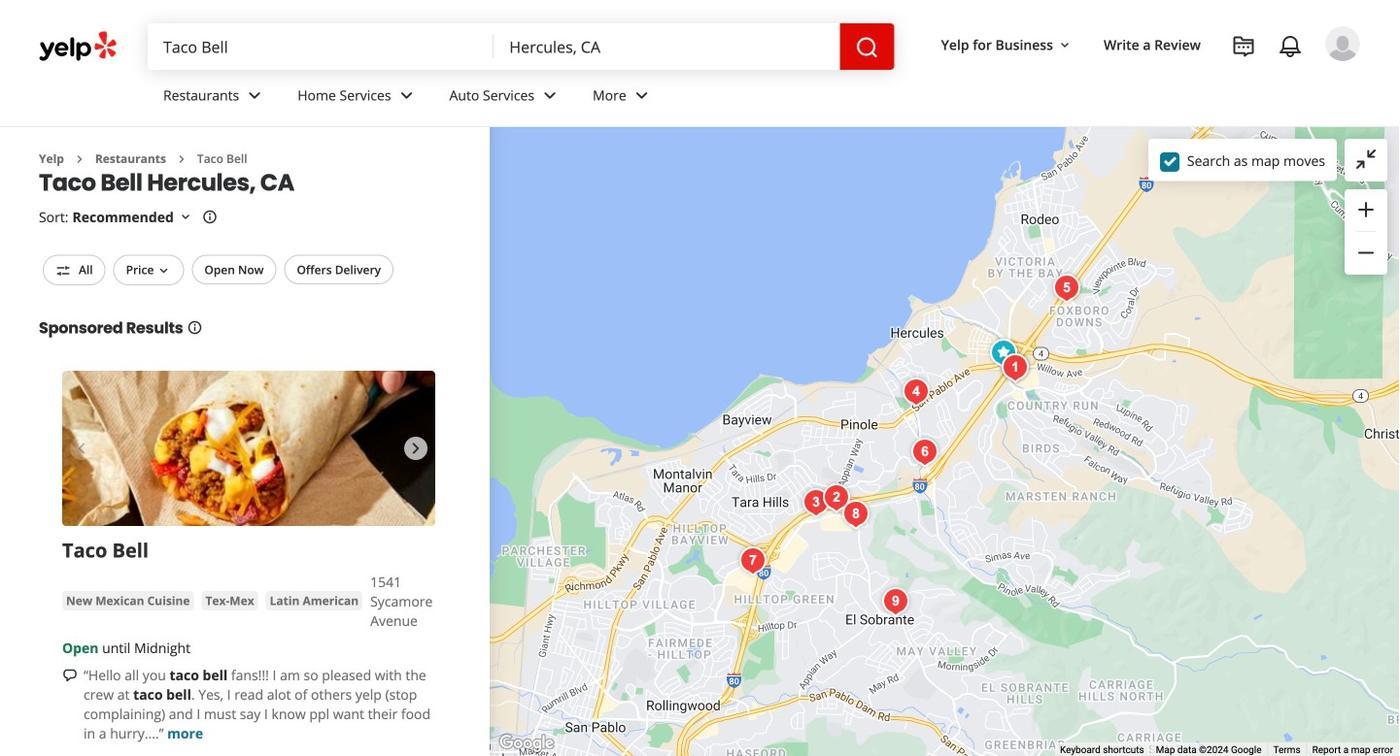 Task type: describe. For each thing, give the bounding box(es) containing it.
slideshow element
[[62, 371, 435, 526]]

16 speech v2 image
[[62, 669, 78, 684]]

google image
[[495, 732, 559, 757]]

24 chevron down v2 image
[[395, 84, 418, 107]]

taqueria morena image
[[837, 496, 875, 534]]

16 chevron down v2 image inside user actions element
[[1057, 38, 1073, 53]]

3 24 chevron down v2 image from the left
[[630, 84, 654, 107]]

que onda tacobar image
[[797, 484, 836, 523]]

search image
[[856, 36, 879, 59]]

address, neighborhood, city, state or zip text field
[[494, 23, 840, 70]]

projects image
[[1232, 35, 1255, 58]]

1 24 chevron down v2 image from the left
[[243, 84, 266, 107]]

filters group
[[39, 255, 397, 285]]

business categories element
[[148, 70, 1360, 126]]

previous image
[[70, 437, 93, 460]]

taqueria maria image
[[734, 542, 772, 581]]

map region
[[490, 127, 1399, 757]]

16 filter v2 image
[[55, 263, 71, 279]]

taqueria la cocina image
[[906, 433, 944, 472]]

16 chevron right v2 image
[[174, 151, 189, 167]]

zoom out image
[[1355, 241, 1378, 265]]



Task type: vqa. For each thing, say whether or not it's contained in the screenshot.
slideshow element
yes



Task type: locate. For each thing, give the bounding box(es) containing it.
2 24 chevron down v2 image from the left
[[538, 84, 562, 107]]

16 chevron down v2 image inside filters "group"
[[156, 263, 171, 279]]

2 none field from the left
[[494, 23, 840, 70]]

0 horizontal spatial 16 chevron down v2 image
[[156, 263, 171, 279]]

next image
[[404, 437, 428, 460]]

0 horizontal spatial 24 chevron down v2 image
[[243, 84, 266, 107]]

jack in the box image
[[984, 334, 1023, 373]]

0 vertical spatial 16 chevron down v2 image
[[1057, 38, 1073, 53]]

1 vertical spatial 16 chevron down v2 image
[[178, 210, 193, 225]]

group
[[1345, 189, 1388, 275]]

mazatlán taquería image
[[1047, 269, 1086, 308]]

16 info v2 image
[[202, 210, 218, 225]]

16 info v2 image
[[187, 320, 203, 335]]

None search field
[[148, 23, 895, 70]]

16 chevron right v2 image
[[72, 151, 87, 167]]

1 horizontal spatial 16 chevron down v2 image
[[178, 210, 193, 225]]

none field address, neighborhood, city, state or zip
[[494, 23, 840, 70]]

user actions element
[[926, 24, 1388, 144]]

1 horizontal spatial 24 chevron down v2 image
[[538, 84, 562, 107]]

2 vertical spatial 16 chevron down v2 image
[[156, 263, 171, 279]]

collapse map image
[[1355, 148, 1378, 171]]

2 horizontal spatial 24 chevron down v2 image
[[630, 84, 654, 107]]

christina o. image
[[1325, 26, 1360, 61]]

None field
[[148, 23, 494, 70], [494, 23, 840, 70]]

zoom in image
[[1355, 198, 1378, 221]]

taco bell image
[[996, 349, 1035, 388], [996, 349, 1035, 388], [817, 479, 856, 518]]

2 horizontal spatial 16 chevron down v2 image
[[1057, 38, 1073, 53]]

sabor latino 17 image
[[897, 373, 936, 412]]

24 chevron down v2 image
[[243, 84, 266, 107], [538, 84, 562, 107], [630, 84, 654, 107]]

los cerros mexican grill image
[[876, 583, 915, 622]]

things to do, nail salons, plumbers text field
[[148, 23, 494, 70]]

none field 'things to do, nail salons, plumbers'
[[148, 23, 494, 70]]

1 none field from the left
[[148, 23, 494, 70]]

16 chevron down v2 image
[[1057, 38, 1073, 53], [178, 210, 193, 225], [156, 263, 171, 279]]

notifications image
[[1279, 35, 1302, 58]]



